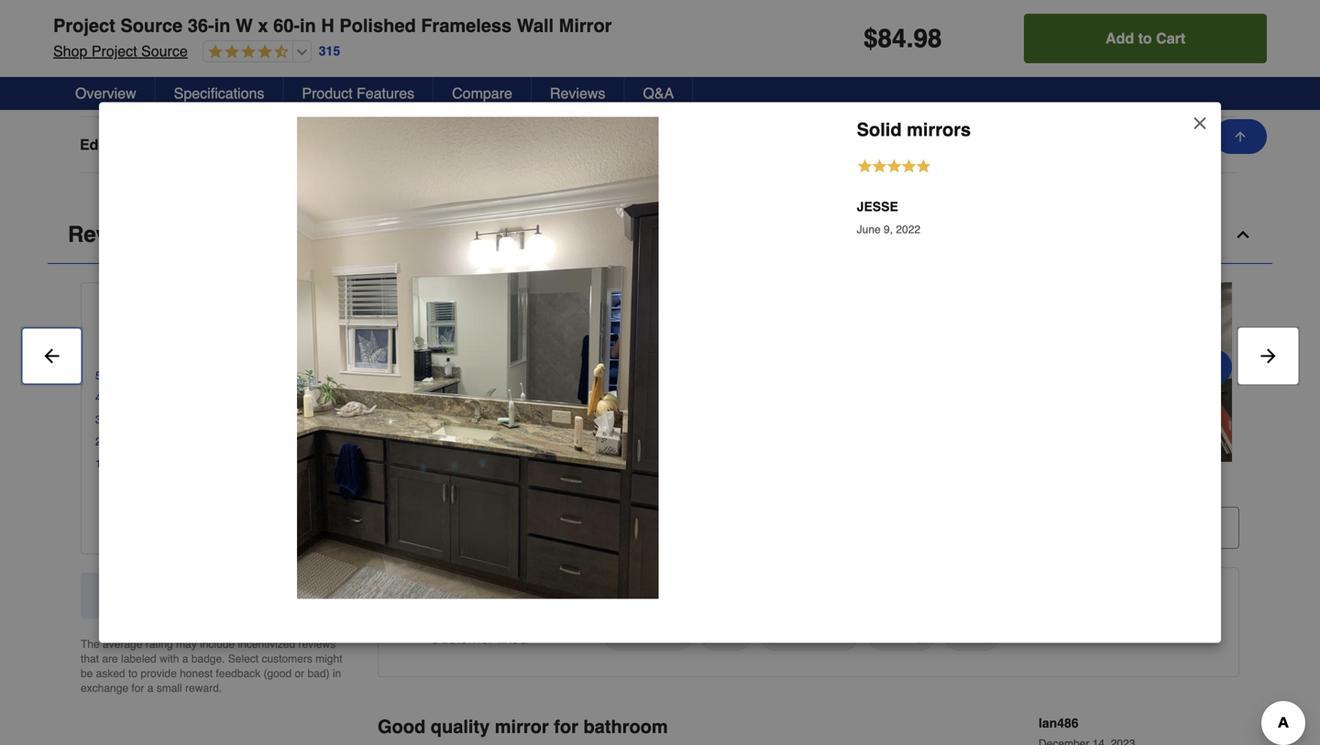 Task type: locate. For each thing, give the bounding box(es) containing it.
no frame cell up solid
[[770, 80, 921, 98]]

0 horizontal spatial in
[[214, 15, 231, 36]]

0 vertical spatial quality
[[879, 627, 924, 644]]

mirror
[[495, 716, 549, 738]]

0 vertical spatial to
[[1138, 30, 1152, 47]]

0 vertical spatial source
[[120, 15, 183, 36]]

type
[[80, 24, 113, 41], [120, 136, 153, 153]]

satisfaction button
[[760, 620, 859, 651]]

1 horizontal spatial wall cell
[[509, 24, 660, 42]]

a down provide
[[147, 682, 153, 695]]

customers
[[262, 653, 313, 666]]

no
[[248, 80, 266, 97], [509, 80, 528, 97], [770, 80, 789, 97]]

2 horizontal spatial no frame cell
[[770, 80, 921, 98]]

0 horizontal spatial wall cell
[[248, 24, 399, 42]]

to down labeled
[[128, 667, 138, 680]]

1 vertical spatial 3%
[[318, 435, 334, 448]]

average
[[103, 638, 142, 651]]

5
[[305, 300, 315, 321], [95, 369, 101, 382]]

1 vertical spatial customer
[[397, 587, 466, 604]]

june
[[857, 223, 881, 236]]

a down may on the bottom left of the page
[[182, 653, 188, 666]]

0 horizontal spatial uploaded image image
[[385, 363, 565, 381]]

frame for 1st no frame cell
[[270, 80, 308, 97]]

no frame
[[248, 80, 308, 97], [509, 80, 569, 97], [770, 80, 831, 97]]

in left w
[[214, 15, 231, 36]]

polished right h
[[340, 15, 416, 36]]

frame material
[[80, 80, 183, 97]]

9,
[[884, 223, 893, 236]]

out
[[254, 300, 280, 321]]

honest
[[180, 667, 213, 680]]

2 horizontal spatial frame
[[793, 80, 831, 97]]

2 horizontal spatial in
[[333, 667, 341, 680]]

3 no frame cell from the left
[[770, 80, 921, 98]]

0 vertical spatial for
[[131, 682, 144, 695]]

for
[[131, 682, 144, 695], [554, 716, 578, 738]]

chevron up image
[[1234, 225, 1253, 244]]

84
[[878, 24, 907, 53]]

may
[[176, 638, 197, 651]]

1 vertical spatial polished
[[248, 136, 304, 153]]

2 horizontal spatial no
[[770, 80, 789, 97]]

0 horizontal spatial quality
[[431, 716, 490, 738]]

1 horizontal spatial for
[[554, 716, 578, 738]]

the average rating may include incentivized reviews that are labeled with a badge. select customers might be asked to provide honest feedback (good or bad) in exchange for a small reward.
[[81, 638, 342, 695]]

liked
[[498, 630, 528, 647]]

reviews
[[550, 85, 606, 102], [68, 222, 156, 247]]

reviews up "beveled" cell
[[550, 85, 606, 102]]

1 horizontal spatial reviews
[[550, 85, 606, 102]]

1 vertical spatial 315
[[378, 478, 402, 495]]

solid mirrors
[[857, 119, 971, 140]]

0 vertical spatial 5
[[305, 300, 315, 321]]

60-
[[273, 15, 300, 36]]

1 horizontal spatial no
[[509, 80, 528, 97]]

no frame cell
[[248, 80, 399, 98], [509, 80, 660, 98], [770, 80, 921, 98]]

product features
[[302, 85, 415, 102]]

1 frame from the left
[[270, 80, 308, 97]]

3% up 5%
[[318, 435, 334, 448]]

315 customer review s
[[378, 478, 538, 495]]

customer up 'customer liked'
[[397, 587, 466, 604]]

98
[[914, 24, 942, 53]]

badge.
[[191, 653, 225, 666]]

satisfaction
[[772, 627, 848, 644]]

source up shop project source
[[120, 15, 183, 36]]

3 uploaded image image from the left
[[1141, 363, 1320, 381]]

asked
[[96, 667, 125, 680]]

customer for customer sentiment
[[397, 587, 466, 604]]

2 frame from the left
[[532, 80, 569, 97]]

5 right of
[[305, 300, 315, 321]]

for right mirror
[[554, 716, 578, 738]]

79%
[[312, 369, 334, 382]]

1 horizontal spatial no frame
[[509, 80, 569, 97]]

1 wall cell from the left
[[248, 24, 399, 42]]

1 vertical spatial a
[[147, 682, 153, 695]]

0 horizontal spatial polished
[[248, 136, 304, 153]]

cell for beveled
[[770, 136, 921, 154]]

0 horizontal spatial no
[[248, 80, 266, 97]]

1 horizontal spatial frame
[[532, 80, 569, 97]]

hide filters
[[427, 519, 507, 536]]

project
[[53, 15, 115, 36], [92, 43, 137, 60]]

in down might
[[333, 667, 341, 680]]

1 vertical spatial for
[[554, 716, 578, 738]]

edge type
[[80, 136, 153, 153]]

add
[[1106, 30, 1134, 47]]

0 horizontal spatial type
[[80, 24, 113, 41]]

1 vertical spatial 5
[[95, 369, 101, 382]]

quality inside quality button
[[879, 627, 924, 644]]

project up shop
[[53, 15, 115, 36]]

2 3% from the top
[[318, 435, 334, 448]]

1 vertical spatial source
[[141, 43, 188, 60]]

polished
[[340, 15, 416, 36], [248, 136, 304, 153]]

labeled
[[121, 653, 157, 666]]

0 horizontal spatial no frame
[[248, 80, 308, 97]]

1 horizontal spatial uploaded image image
[[574, 363, 754, 381]]

3 frame from the left
[[793, 80, 831, 97]]

uploaded image image
[[385, 363, 565, 381], [574, 363, 754, 381], [1141, 363, 1320, 381]]

0 vertical spatial 315
[[319, 44, 340, 58]]

5 up '4'
[[95, 369, 101, 382]]

in
[[214, 15, 231, 36], [300, 15, 316, 36], [333, 667, 341, 680]]

wall cell
[[248, 24, 399, 42], [509, 24, 660, 42]]

cell
[[770, 24, 921, 42], [1031, 24, 1183, 42], [770, 136, 921, 154]]

quality left price
[[879, 627, 924, 644]]

0 horizontal spatial reviews
[[68, 222, 156, 247]]

reviews button
[[532, 77, 625, 110], [48, 206, 1273, 264]]

or
[[295, 667, 305, 680]]

0 horizontal spatial to
[[128, 667, 138, 680]]

0 horizontal spatial 5
[[95, 369, 101, 382]]

reviews down edge type
[[68, 222, 156, 247]]

2 vertical spatial customer
[[430, 630, 494, 647]]

cart
[[1156, 30, 1186, 47]]

0 horizontal spatial no frame cell
[[248, 80, 399, 98]]

compare
[[452, 85, 513, 102]]

no frame cell up polished cell
[[248, 80, 399, 98]]

quality button
[[867, 620, 936, 651]]

arrow up image
[[1233, 129, 1248, 144]]

customer up hide
[[406, 478, 475, 495]]

shop project source
[[53, 43, 188, 60]]

filters
[[463, 519, 507, 536]]

0 vertical spatial 3%
[[318, 413, 334, 426]]

315
[[319, 44, 340, 58], [378, 478, 402, 495]]

specifications button
[[156, 77, 284, 110]]

1 horizontal spatial 315
[[378, 478, 402, 495]]

x
[[258, 15, 268, 36]]

1 horizontal spatial quality
[[879, 627, 924, 644]]

type up shop project source
[[80, 24, 113, 41]]

project up frame
[[92, 43, 137, 60]]

features
[[357, 85, 415, 102]]

0 horizontal spatial for
[[131, 682, 144, 695]]

3%
[[318, 413, 334, 426], [318, 435, 334, 448]]

source up material
[[141, 43, 188, 60]]

the
[[81, 638, 100, 651]]

4.5 stars image
[[203, 44, 289, 61]]

with
[[160, 653, 179, 666]]

1 horizontal spatial arrow right image
[[1258, 345, 1280, 367]]

out of 5
[[249, 300, 315, 321]]

1 3% from the top
[[318, 413, 334, 426]]

2 horizontal spatial no frame
[[770, 80, 831, 97]]

in left h
[[300, 15, 316, 36]]

for inside the average rating may include incentivized reviews that are labeled with a badge. select customers might be asked to provide honest feedback (good or bad) in exchange for a small reward.
[[131, 682, 144, 695]]

for down provide
[[131, 682, 144, 695]]

315 down h
[[319, 44, 340, 58]]

1 horizontal spatial to
[[1138, 30, 1152, 47]]

mirrors
[[907, 119, 971, 140]]

0 horizontal spatial 315
[[319, 44, 340, 58]]

size
[[712, 627, 741, 644]]

cell for wall
[[770, 24, 921, 42]]

frame for second no frame cell from the left
[[532, 80, 569, 97]]

1 vertical spatial to
[[128, 667, 138, 680]]

0 vertical spatial reviews
[[550, 85, 606, 102]]

sentiment
[[470, 587, 541, 604]]

2 uploaded image image from the left
[[574, 363, 754, 381]]

recommend this product
[[150, 587, 313, 604]]

q&a button
[[625, 77, 693, 110]]

1 vertical spatial type
[[120, 136, 153, 153]]

0 horizontal spatial frame
[[270, 80, 308, 97]]

ian486
[[1039, 716, 1079, 731]]

polished down product
[[248, 136, 304, 153]]

0 vertical spatial a
[[182, 653, 188, 666]]

2 horizontal spatial uploaded image image
[[1141, 363, 1320, 381]]

wall
[[517, 15, 554, 36], [248, 24, 276, 41], [509, 24, 537, 41]]

1 horizontal spatial a
[[182, 653, 188, 666]]

to right add at the top right of the page
[[1138, 30, 1152, 47]]

polystyrene
[[1031, 80, 1108, 97]]

type right "edge"
[[120, 136, 153, 153]]

s
[[529, 478, 538, 495]]

customer down customer sentiment on the bottom
[[430, 630, 494, 647]]

bad)
[[308, 667, 330, 680]]

1 horizontal spatial no frame cell
[[509, 80, 660, 98]]

no frame cell up "beveled" cell
[[509, 80, 660, 98]]

beveled
[[509, 136, 562, 153]]

arrow right image
[[1258, 345, 1280, 367], [1208, 356, 1222, 378]]

provide
[[141, 667, 177, 680]]

$
[[864, 24, 878, 53]]

3% down 10%
[[318, 413, 334, 426]]

to inside button
[[1138, 30, 1152, 47]]

0 vertical spatial polished
[[340, 15, 416, 36]]

0 vertical spatial project
[[53, 15, 115, 36]]

2 no frame cell from the left
[[509, 80, 660, 98]]

2 no frame from the left
[[509, 80, 569, 97]]

0 horizontal spatial a
[[147, 682, 153, 695]]

315 up hide filters button
[[378, 478, 402, 495]]

quality right good
[[431, 716, 490, 738]]

1 no frame from the left
[[248, 80, 308, 97]]



Task type: describe. For each thing, give the bounding box(es) containing it.
3% for 2
[[318, 435, 334, 448]]

w
[[236, 15, 253, 36]]

feedback
[[216, 667, 261, 680]]

3 no frame from the left
[[770, 80, 831, 97]]

3% for 3
[[318, 413, 334, 426]]

reward.
[[185, 682, 222, 695]]

size button
[[700, 620, 752, 651]]

specifications
[[174, 85, 264, 102]]

add to cart
[[1106, 30, 1186, 47]]

filter image
[[408, 521, 423, 535]]

$ 84 . 98
[[864, 24, 942, 53]]

shop
[[53, 43, 87, 60]]

.
[[907, 24, 914, 53]]

0 vertical spatial type
[[80, 24, 113, 41]]

rating
[[146, 638, 173, 651]]

1 horizontal spatial polished
[[340, 15, 416, 36]]

1 uploaded image image from the left
[[385, 363, 565, 381]]

1
[[95, 457, 101, 470]]

price
[[956, 627, 989, 644]]

compare button
[[434, 77, 532, 110]]

recommend
[[150, 587, 233, 604]]

review
[[479, 478, 529, 495]]

4
[[95, 391, 101, 404]]

polished inside polished cell
[[248, 136, 304, 153]]

might
[[316, 653, 342, 666]]

1 vertical spatial quality
[[431, 716, 490, 738]]

product features button
[[284, 77, 434, 110]]

reviews
[[298, 638, 336, 651]]

wall for 2nd wall cell from right
[[248, 24, 276, 41]]

hide filters button
[[378, 507, 537, 549]]

thickness
[[615, 627, 681, 644]]

product
[[264, 587, 313, 604]]

polished cell
[[248, 136, 399, 154]]

1 vertical spatial project
[[92, 43, 137, 60]]

to inside the average rating may include incentivized reviews that are labeled with a badge. select customers might be asked to provide honest feedback (good or bad) in exchange for a small reward.
[[128, 667, 138, 680]]

2 no from the left
[[509, 80, 528, 97]]

of
[[285, 300, 300, 321]]

exchange
[[81, 682, 128, 695]]

2 wall cell from the left
[[509, 24, 660, 42]]

arrow left image
[[41, 345, 63, 367]]

jesse
[[857, 199, 898, 214]]

good quality mirror for bathroom
[[378, 716, 668, 738]]

customer sentiment
[[397, 587, 541, 604]]

add to cart button
[[1024, 14, 1267, 63]]

wall for 2nd wall cell
[[509, 24, 537, 41]]

just like the original. image image
[[297, 117, 659, 599]]

315 for 315 customer review s
[[378, 478, 402, 495]]

(good
[[264, 667, 292, 680]]

0 vertical spatial reviews button
[[532, 77, 625, 110]]

36-
[[188, 15, 214, 36]]

10%
[[312, 391, 334, 404]]

be
[[81, 667, 93, 680]]

material
[[128, 80, 183, 97]]

1 horizontal spatial type
[[120, 136, 153, 153]]

1 no frame cell from the left
[[248, 80, 399, 98]]

3 no from the left
[[770, 80, 789, 97]]

315 for 315
[[319, 44, 340, 58]]

incentivized
[[238, 638, 295, 651]]

select
[[228, 653, 259, 666]]

price button
[[944, 620, 1001, 651]]

small
[[157, 682, 182, 695]]

project source 36-in w x 60-in h polished frameless wall mirror
[[53, 15, 612, 36]]

1 vertical spatial reviews button
[[48, 206, 1273, 264]]

edge
[[80, 136, 116, 153]]

q&a
[[643, 85, 674, 102]]

that
[[81, 653, 99, 666]]

solid
[[857, 119, 902, 140]]

close image
[[1191, 114, 1209, 132]]

bathroom
[[584, 716, 668, 738]]

are
[[102, 653, 118, 666]]

hide
[[427, 519, 459, 536]]

2
[[95, 435, 101, 448]]

h
[[321, 15, 334, 36]]

1 vertical spatial reviews
[[68, 222, 156, 247]]

include
[[200, 638, 235, 651]]

beveled cell
[[509, 136, 660, 154]]

5%
[[318, 457, 334, 470]]

2022
[[896, 223, 921, 236]]

thickness button
[[603, 620, 693, 651]]

jesse june 9, 2022
[[857, 199, 921, 236]]

frameless
[[421, 15, 512, 36]]

0 vertical spatial customer
[[406, 478, 475, 495]]

1 no from the left
[[248, 80, 266, 97]]

in inside the average rating may include incentivized reviews that are labeled with a badge. select customers might be asked to provide honest feedback (good or bad) in exchange for a small reward.
[[333, 667, 341, 680]]

frame for 3rd no frame cell from the left
[[793, 80, 831, 97]]

overview button
[[57, 77, 156, 110]]

0 horizontal spatial arrow right image
[[1208, 356, 1222, 378]]

1 horizontal spatial in
[[300, 15, 316, 36]]

customer liked
[[430, 630, 528, 647]]

1 horizontal spatial 5
[[305, 300, 315, 321]]

3
[[95, 413, 101, 426]]

overview
[[75, 85, 136, 102]]

mirror
[[559, 15, 612, 36]]

polystyrene cell
[[1031, 80, 1183, 98]]

frame
[[80, 80, 124, 97]]

customer for customer liked
[[430, 630, 494, 647]]

this
[[237, 587, 260, 604]]



Task type: vqa. For each thing, say whether or not it's contained in the screenshot.


